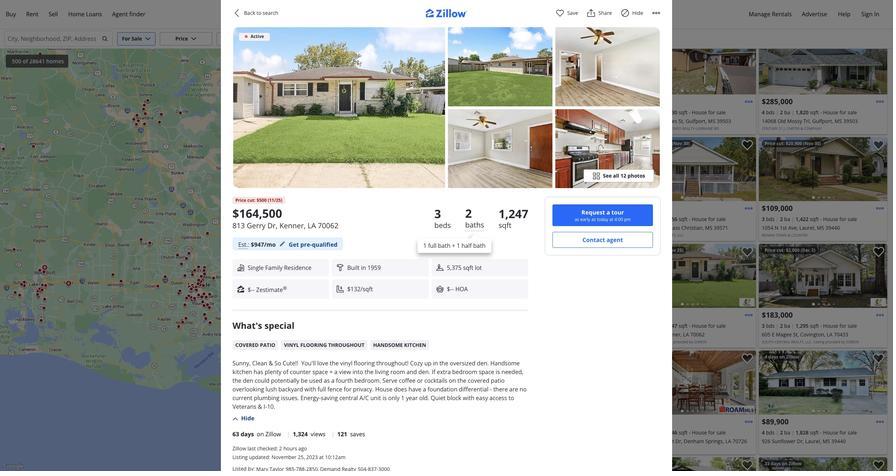 Task type: describe. For each thing, give the bounding box(es) containing it.
three dimensional image
[[634, 35, 638, 39]]

get pre-qualified
[[289, 241, 338, 249]]

finder
[[129, 10, 145, 18]]

- house for sale for $183,000
[[821, 322, 858, 329]]

old
[[778, 118, 786, 124]]

1,656 sqft
[[665, 216, 688, 222]]

sign
[[862, 10, 873, 18]]

sqft for 1,820
[[810, 109, 819, 116]]

1,247 sqft - house for sale
[[665, 322, 726, 329]]

pass
[[670, 224, 680, 231]]

for up 813 gerry dr, kenner, la 70062 link
[[709, 322, 716, 329]]

$164,500
[[233, 205, 282, 221]]

listing inside 813 gerry dr, kenner, la 70062 . listing provided by gsrein
[[662, 339, 673, 344]]

- up 807 red fox rd, pass christian, ms 39571 link
[[689, 216, 691, 222]]

sqft up 813 gerry dr, kenner, la 70062 link
[[679, 322, 688, 329]]

$-- zestimate ®
[[248, 285, 287, 294]]

by inside 605 e magee st, covington, la 70433 south central realty, llc . listing provided by gsrein
[[842, 339, 846, 344]]

121
[[338, 430, 347, 438]]

family
[[265, 264, 283, 272]]

70062 inside 813 gerry dr, kenner, la 70062 . listing provided by gsrein
[[691, 331, 705, 338]]

price for $199,900
[[634, 140, 645, 147]]

ba for $183,000
[[785, 322, 791, 329]]

sqft for 1,247
[[499, 220, 512, 230]]

1 bath from the left
[[438, 242, 451, 250]]

1 horizontal spatial as
[[575, 216, 579, 222]]

updated:
[[249, 454, 270, 460]]

dr, for 25484
[[676, 438, 683, 445]]

plenty
[[265, 368, 282, 376]]

180k link
[[577, 245, 591, 252]]

and
[[407, 368, 417, 376]]

- house for sale for $179,900
[[689, 109, 726, 116]]

agent
[[607, 236, 623, 244]]

- house for sale for $199,900
[[689, 216, 726, 222]]

provided inside 605 e magee st, covington, la 70433 south central realty, llc . listing provided by gsrein
[[826, 339, 841, 344]]

160k
[[314, 240, 323, 245]]

2 ba for $183,000
[[780, 322, 791, 329]]

220k link
[[455, 248, 469, 255]]

$- for $-- hoa
[[447, 285, 452, 293]]

used
[[309, 377, 322, 385]]

chevron right image for 926 sunflower dr, laurel, ms 39440 image on the right bottom of the page
[[875, 378, 884, 387]]

share image
[[587, 9, 596, 17]]

search
[[263, 9, 279, 16]]

coast
[[651, 233, 663, 238]]

house up 813 gerry dr, kenner, la 70062 link
[[692, 322, 707, 329]]

3 up fox
[[649, 216, 652, 222]]

at inside request a tour as early as today at 4:00 pm
[[610, 216, 614, 222]]

potentially
[[271, 377, 300, 385]]

agent finder link
[[107, 6, 151, 23]]

differential
[[459, 385, 489, 393]]

cut: down coast
[[646, 247, 654, 253]]

14068 old mossy trl, gulfport, ms 39503 image
[[759, 30, 888, 94]]

backyard
[[279, 385, 303, 393]]

save
[[568, 9, 578, 16]]

for for 1,422 sqft
[[840, 216, 847, 222]]

save this home image for $89,900
[[873, 353, 885, 364]]

patio inside sunny, clean & so cute!!  you'll love the vinyl flooring throughout! cozy up in the oversized den. handsome kitchen has plenty of counter space + a view into the living room and den. if extra bedroom space is needed, the den could potentially be used as a fourth bedroom. serve coffee or cocktails on the covered patio overlooking lush backyard with full fence for privacy. house does have a foundation differential - there are no current plumbing issues. energy-saving central a/c unit is only 1 year old. quiet block with easy access to veterans & i-10.
[[491, 377, 505, 385]]

2 ba up sunflower
[[780, 429, 791, 436]]

zillow for 4 days on zillow
[[787, 354, 799, 360]]

- inside sunny, clean & so cute!!  you'll love the vinyl flooring throughout! cozy up in the oversized den. handsome kitchen has plenty of counter space + a view into the living room and den. if extra bedroom space is needed, the den could potentially be used as a fourth bedroom. serve coffee or cocktails on the covered patio overlooking lush backyard with full fence for privacy. house does have a foundation differential - there are no current plumbing issues. energy-saving central a/c unit is only 1 year old. quiet block with easy access to veterans & i-10.
[[490, 385, 492, 393]]

single family residence
[[248, 264, 312, 272]]

hide for hide image on the right
[[633, 9, 644, 16]]

ba for $285,000
[[785, 109, 791, 116]]

bds up 926
[[766, 429, 775, 436]]

sell link
[[44, 6, 63, 23]]

dr, inside price cut: $500 (11/25) $164,500 813 gerry dr, kenner, la 70062
[[268, 221, 278, 230]]

at inside zillow last checked:  2 hours ago listing updated: november 25, 2023 at 10:12am
[[319, 454, 324, 460]]

sqft for 1,656
[[679, 216, 688, 222]]

500
[[12, 58, 21, 65]]

price down mississippi
[[634, 247, 645, 253]]

39440 inside "link"
[[832, 438, 846, 445]]

- up 1054 n 1st ave, laurel, ms 39440 link
[[821, 216, 822, 222]]

built in 1959
[[347, 264, 381, 272]]

if
[[432, 368, 436, 376]]

property images, use arrow keys to navigate, image 1 of 24 group
[[759, 351, 888, 416]]

3 bds for $179,900
[[631, 109, 644, 116]]

sqft for 1,828
[[810, 429, 819, 436]]

the right love
[[330, 359, 339, 367]]

1,324
[[293, 430, 308, 438]]

2 for 1,422
[[780, 216, 783, 222]]

chevron right image for '14068 old mossy trl, gulfport, ms 39503' "image"
[[875, 58, 884, 67]]

0 vertical spatial with
[[305, 385, 316, 393]]

est.
[[238, 241, 248, 249]]

2 horizontal spatial as
[[592, 216, 596, 222]]

chevron left image for '14068 old mossy trl, gulfport, ms 39503' "image"
[[763, 58, 772, 67]]

vinyl flooring throughout list item
[[281, 340, 368, 350]]

2 for 1,295
[[780, 322, 783, 329]]

baths
[[465, 220, 484, 230]]

saint
[[647, 118, 658, 124]]

cocktails
[[425, 377, 448, 385]]

926 sunflower dr, laurel, ms 39440
[[762, 438, 846, 445]]

(nov for $109,000
[[804, 140, 814, 147]]

issues.
[[281, 394, 299, 402]]

kenner, inside 813 gerry dr, kenner, la 70062 . listing provided by gsrein
[[664, 331, 682, 338]]

. inside 813 gerry dr, kenner, la 70062 . listing provided by gsrein
[[660, 339, 661, 344]]

chevron left image for $199,900
[[632, 165, 640, 173]]

price for $183,000
[[765, 247, 776, 253]]

la inside 813 gerry dr, kenner, la 70062 . listing provided by gsrein
[[683, 331, 689, 338]]

on for 165 days on zillow
[[653, 461, 659, 467]]

sign in link
[[857, 6, 885, 23]]

33 days on zillow
[[765, 461, 802, 467]]

- house for sale for $109,000
[[821, 216, 858, 222]]

provided inside 813 gerry dr, kenner, la 70062 . listing provided by gsrein
[[674, 339, 689, 344]]

buy
[[6, 10, 16, 18]]

- up 926 sunflower dr, laurel, ms 39440 "link"
[[821, 429, 822, 436]]

15304 saint charles st, gulfport, ms 39503 image
[[628, 30, 756, 94]]

house for 1,230 sqft
[[692, 109, 707, 116]]

1 vertical spatial is
[[383, 394, 387, 402]]

property images, use arrow keys to navigate, image 1 of 22 group
[[759, 457, 888, 471]]

0 horizontal spatial in
[[361, 264, 366, 272]]

zillow inside zillow last checked:  2 hours ago listing updated: november 25, 2023 at 10:12am
[[233, 445, 246, 452]]

1 property images, use arrow keys to navigate, image 1 of 19 group from the top
[[628, 137, 756, 203]]

cute!!
[[283, 359, 298, 367]]

$500 for $164,500
[[257, 197, 267, 203]]

bds for $179,900
[[635, 109, 644, 116]]

- up 25484 falconhurst dr, denham springs, la 70726 on the bottom
[[689, 429, 691, 436]]

807 red fox rd, pass christian, ms 39571 mississippi coast realty, llc
[[631, 224, 729, 238]]

1 vertical spatial 4
[[765, 354, 768, 360]]

4 for 1,820 sqft
[[762, 109, 765, 116]]

4 for 1,828 sqft
[[762, 429, 765, 436]]

views
[[311, 430, 326, 438]]

town
[[776, 233, 787, 238]]

2,246
[[665, 429, 678, 436]]

price inside price cut: $500 (11/25) $164,500 813 gerry dr, kenner, la 70062
[[236, 197, 246, 203]]

view larger view of the 4 photo of this home image
[[448, 109, 553, 188]]

3 for 1,230
[[631, 109, 634, 116]]

2 inside zillow last checked:  2 hours ago listing updated: november 25, 2023 at 10:12am
[[279, 445, 282, 452]]

2 for 1,820
[[780, 109, 783, 116]]

a/c
[[360, 394, 369, 402]]

4 bds for 1,828 sqft
[[762, 429, 775, 436]]

sqft left lot
[[463, 264, 474, 272]]

block
[[447, 394, 462, 402]]

2 baths
[[465, 205, 484, 230]]

manage rentals
[[749, 10, 792, 18]]

save this home image for re/max town & country
[[873, 140, 885, 151]]

- left hoa
[[452, 285, 454, 293]]

j.
[[784, 126, 786, 131]]

denham
[[684, 438, 704, 445]]

the left den on the left
[[233, 377, 241, 385]]

2 horizontal spatial 1
[[457, 242, 460, 250]]

handsome inside sunny, clean & so cute!!  you'll love the vinyl flooring throughout! cozy up in the oversized den. handsome kitchen has plenty of counter space + a view into the living room and den. if extra bedroom space is needed, the den could potentially be used as a fourth bedroom. serve coffee or cocktails on the covered patio overlooking lush backyard with full fence for privacy. house does have a foundation differential - there are no current plumbing issues. energy-saving central a/c unit is only 1 year old. quiet block with easy access to veterans & i-10.
[[491, 359, 520, 367]]

605 e magee st, covington, la 70433 link
[[762, 330, 885, 339]]

$947/mo
[[251, 241, 276, 249]]

- up the 14068 old mossy trl, gulfport, ms 39503 link
[[821, 109, 822, 116]]

buy link
[[1, 6, 21, 23]]

807 red fox rd, pass christian, ms 39571 image
[[628, 137, 756, 201]]

sale for 1,422 sqft
[[848, 216, 858, 222]]

last
[[248, 445, 256, 452]]

(nov left 25)
[[666, 247, 676, 253]]

manage rentals link
[[744, 6, 797, 23]]

sqft up 25484 falconhurst dr, denham springs, la 70726 on the bottom
[[679, 429, 688, 436]]

den
[[243, 377, 253, 385]]

laurel, inside 1054 n 1st ave, laurel, ms 39440 re/max town & country
[[800, 224, 816, 231]]

39503 for $285,000
[[844, 118, 858, 124]]

south
[[762, 339, 774, 344]]

house for 1,295 sqft
[[824, 322, 839, 329]]

quiet
[[431, 394, 446, 402]]

for up springs,
[[709, 429, 716, 436]]

of inside sunny, clean & so cute!!  you'll love the vinyl flooring throughout! cozy up in the oversized den. handsome kitchen has plenty of counter space + a view into the living room and den. if extra bedroom space is needed, the den could potentially be used as a fourth bedroom. serve coffee or cocktails on the covered patio overlooking lush backyard with full fence for privacy. house does have a foundation differential - there are no current plumbing issues. energy-saving central a/c unit is only 1 year old. quiet block with easy access to veterans & i-10.
[[283, 368, 289, 376]]

tour
[[612, 208, 624, 216]]

checked:
[[257, 445, 278, 452]]

0 horizontal spatial of
[[23, 58, 28, 65]]

gulfport, for $285,000
[[813, 118, 834, 124]]

active
[[251, 33, 264, 39]]

la left 70726
[[726, 438, 732, 445]]

15304 saint charles st, gulfport, ms 39503 coldwell banker alfonso realty-lorraine rd
[[631, 118, 732, 131]]

search image
[[102, 36, 108, 42]]

1959
[[368, 264, 381, 272]]

price cut: $500 (11/25) $164,500 813 gerry dr, kenner, la 70062
[[233, 197, 339, 230]]

the up bedroom.
[[365, 368, 374, 376]]

property images, use arrow keys to navigate, image 1 of 10 group
[[628, 457, 756, 471]]

3 save this home image from the top
[[873, 460, 885, 471]]

house up denham
[[692, 429, 707, 436]]

for for 1,828 sqft
[[840, 429, 847, 436]]

& inside 1054 n 1st ave, laurel, ms 39440 re/max town & country
[[788, 233, 791, 238]]

cut: inside price cut: $500 (11/25) $164,500 813 gerry dr, kenner, la 70062
[[247, 197, 256, 203]]

- up 605 e magee st, covington, la 70433 link
[[821, 322, 822, 329]]

st, for $179,900
[[679, 118, 685, 124]]

coffee
[[399, 377, 416, 385]]

vinyl flooring throughout
[[284, 342, 365, 348]]

- house for sale for $285,000
[[821, 109, 858, 116]]

| 121 saves
[[331, 430, 365, 438]]

gerry inside price cut: $500 (11/25) $164,500 813 gerry dr, kenner, la 70062
[[247, 221, 266, 230]]

1,820 sqft
[[796, 109, 819, 116]]

save this home button for 926 sunflower dr, laurel, ms 39440
[[868, 351, 888, 371]]

chevron right image for 807 red fox rd, pass christian, ms 39571 image at right
[[744, 165, 753, 173]]

1054 n 1st ave, laurel, ms 39440 image
[[759, 137, 888, 201]]

lot image
[[436, 264, 444, 272]]

bedroom.
[[355, 377, 381, 385]]

a left 'view'
[[334, 368, 338, 376]]

laurel, inside "link"
[[806, 438, 822, 445]]

3 for 1,295
[[762, 322, 765, 329]]

more image
[[652, 9, 661, 17]]

hammer image
[[337, 264, 345, 272]]

kenner, inside price cut: $500 (11/25) $164,500 813 gerry dr, kenner, la 70062
[[280, 221, 306, 230]]

813 gerry dr, kenner, la 70062 image
[[628, 244, 756, 308]]

sale for 1,828 sqft
[[848, 429, 858, 436]]

0 vertical spatial property images, use arrow keys to navigate, image 1 of 21 group
[[628, 30, 756, 96]]

back to search link
[[233, 9, 287, 17]]

year
[[406, 394, 418, 402]]

2 for 1,828
[[780, 429, 783, 436]]

4:00
[[615, 216, 623, 222]]

covered patio list item
[[233, 340, 278, 350]]

chevron left image for $179,900
[[632, 58, 640, 67]]

| for | 1,324 views
[[287, 430, 290, 438]]

813 inside 813 gerry dr, kenner, la 70062 . listing provided by gsrein
[[631, 331, 640, 338]]

14068 old mossy trl, gulfport, ms 39503 link
[[762, 117, 885, 126]]

bds for $109,000
[[766, 216, 775, 222]]

$179,900
[[631, 97, 662, 106]]

926 sunflower dr, laurel, ms 39440 link
[[762, 437, 885, 446]]

help
[[838, 10, 851, 18]]

the up extra
[[440, 359, 449, 367]]

house inside sunny, clean & so cute!!  you'll love the vinyl flooring throughout! cozy up in the oversized den. handsome kitchen has plenty of counter space + a view into the living room and den. if extra bedroom space is needed, the den could potentially be used as a fourth bedroom. serve coffee or cocktails on the covered patio overlooking lush backyard with full fence for privacy. house does have a foundation differential - there are no current plumbing issues. energy-saving central a/c unit is only 1 year old. quiet block with easy access to veterans & i-10.
[[375, 385, 393, 393]]

save this home image for 70062
[[742, 247, 754, 257]]

2 bath from the left
[[473, 242, 486, 250]]

st, for $183,000
[[793, 331, 799, 338]]

3 up 807
[[631, 216, 634, 222]]

view larger view of the 1 photo of this home image
[[233, 27, 445, 188]]

listing inside 605 e magee st, covington, la 70433 south central realty, llc . listing provided by gsrein
[[814, 339, 825, 344]]

a up fence
[[331, 377, 335, 385]]

chevron left image for $109,000
[[763, 165, 772, 173]]

1 vertical spatial with
[[463, 394, 475, 402]]

807 red fox rd, pass christian, ms 39571 link
[[631, 224, 754, 232]]

insights tags list
[[233, 337, 529, 350]]

lush
[[266, 385, 277, 393]]

gsrein inside 813 gerry dr, kenner, la 70062 . listing provided by gsrein
[[695, 339, 707, 344]]

counter
[[290, 368, 311, 376]]

the down bedroom
[[458, 377, 467, 385]]

25484 falconhurst dr, denham springs, la 70726
[[631, 438, 747, 445]]

fox
[[651, 224, 660, 231]]

handsome kitchen list item
[[371, 340, 429, 350]]

ms inside "link"
[[823, 438, 830, 445]]

1 vertical spatial property images, use arrow keys to navigate, image 1 of 21 group
[[759, 244, 888, 310]]

oversized
[[450, 359, 476, 367]]

3)
[[812, 247, 816, 253]]

save this home button for 813 gerry dr, kenner, la 70062
[[736, 244, 756, 264]]

bds for $285,000
[[766, 109, 775, 116]]

chevron right image inside property images, use arrow keys to navigate, image 1 of 12 group
[[744, 272, 753, 280]]

country
[[792, 233, 808, 238]]

3 for 1,247
[[435, 206, 441, 221]]

company
[[805, 126, 822, 131]]

covered
[[236, 342, 259, 348]]

la inside 605 e magee st, covington, la 70433 south central realty, llc . listing provided by gsrein
[[827, 331, 833, 338]]

save this home image for la
[[873, 247, 885, 257]]

are
[[510, 385, 518, 393]]

chevron right image for 605 e magee st, covington, la 70433 image
[[875, 272, 884, 280]]

chevron left image inside property images, use arrow keys to navigate, image 1 of 24 group
[[763, 378, 772, 387]]

ba up sunflower
[[785, 429, 791, 436]]

$89,900
[[762, 417, 789, 427]]



Task type: locate. For each thing, give the bounding box(es) containing it.
listing down last
[[233, 454, 248, 460]]

view larger view of the 5 photo of this home image
[[556, 109, 660, 188]]

patio inside covered patio list item
[[260, 342, 275, 348]]

sale for 1,656 sqft
[[717, 216, 726, 222]]

2 | from the left
[[331, 430, 335, 438]]

hide image
[[621, 9, 630, 17]]

1 horizontal spatial +
[[452, 242, 455, 250]]

1,247 for 1,247 sqft
[[499, 206, 529, 221]]

cut: left $25,100
[[646, 140, 654, 147]]

property images, use arrow keys to navigate, image 1 of 27 group
[[759, 30, 888, 96], [759, 137, 888, 203]]

0 horizontal spatial gulfport,
[[686, 118, 707, 124]]

0 horizontal spatial listing provided by gsrein image
[[740, 298, 755, 306]]

a inside request a tour as early as today at 4:00 pm
[[607, 208, 610, 216]]

.
[[660, 339, 661, 344], [812, 339, 813, 344]]

0 vertical spatial 1,247
[[499, 206, 529, 221]]

veterans
[[233, 403, 257, 411]]

1,295
[[796, 322, 809, 329]]

view larger view of the 3 photo of this home image
[[556, 27, 660, 106]]

2 property images, use arrow keys to navigate, image 1 of 19 group from the top
[[628, 351, 756, 416]]

days for 33
[[771, 461, 781, 467]]

2 by from the left
[[842, 339, 846, 344]]

$-- hoa
[[447, 285, 468, 293]]

0 vertical spatial property images, use arrow keys to navigate, image 1 of 19 group
[[628, 137, 756, 203]]

rentals
[[772, 10, 792, 18]]

1 horizontal spatial realty,
[[792, 339, 805, 344]]

to down are
[[509, 394, 514, 402]]

save this home button for 807 red fox rd, pass christian, ms 39571
[[736, 137, 756, 157]]

on for 33 days on zillow
[[782, 461, 788, 467]]

0 vertical spatial save this home image
[[873, 140, 885, 151]]

chevron right image
[[744, 58, 753, 67], [875, 165, 884, 173], [744, 272, 753, 280]]

1 vertical spatial realty,
[[792, 339, 805, 344]]

(nov right $20,900
[[804, 140, 814, 147]]

1 horizontal spatial |
[[331, 430, 335, 438]]

& left so
[[269, 359, 273, 367]]

39503 for $179,900
[[717, 118, 732, 124]]

1 horizontal spatial hide
[[633, 9, 644, 16]]

2 for 1,230
[[649, 109, 652, 116]]

(nov
[[672, 140, 683, 147], [804, 140, 814, 147], [666, 247, 676, 253]]

house up the 14068 old mossy trl, gulfport, ms 39503 link
[[824, 109, 839, 116]]

property images, use arrow keys to navigate, image 1 of 21 group
[[628, 30, 756, 96], [759, 244, 888, 310]]

ms up the property images, use arrow keys to navigate, image 1 of 22 group
[[823, 438, 830, 445]]

falconhurst
[[647, 438, 674, 445]]

residence
[[284, 264, 312, 272]]

1 by from the left
[[690, 339, 694, 344]]

sale for 1,295 sqft
[[848, 322, 858, 329]]

chevron right image inside property images, use arrow keys to navigate, image 1 of 24 group
[[875, 378, 884, 387]]

house down serve
[[375, 385, 393, 393]]

2 ba for $179,900
[[649, 109, 659, 116]]

full inside sunny, clean & so cute!!  you'll love the vinyl flooring throughout! cozy up in the oversized den. handsome kitchen has plenty of counter space + a view into the living room and den. if extra bedroom space is needed, the den could potentially be used as a fourth bedroom. serve coffee or cocktails on the covered patio overlooking lush backyard with full fence for privacy. house does have a foundation differential - there are no current plumbing issues. energy-saving central a/c unit is only 1 year old. quiet block with easy access to veterans & i-10.
[[318, 385, 326, 393]]

price for $109,000
[[765, 140, 776, 147]]

2 ba up old
[[780, 109, 791, 116]]

1 vertical spatial in
[[433, 359, 438, 367]]

2 . from the left
[[812, 339, 813, 344]]

zestimate
[[256, 286, 283, 294]]

4 up 926
[[762, 429, 765, 436]]

by inside 813 gerry dr, kenner, la 70062 . listing provided by gsrein
[[690, 339, 694, 344]]

trl,
[[804, 118, 811, 124]]

0 vertical spatial patio
[[260, 342, 275, 348]]

3 for 1,422
[[762, 216, 765, 222]]

zillow down 926 sunflower dr, laurel, ms 39440
[[789, 461, 802, 467]]

1 horizontal spatial at
[[610, 216, 614, 222]]

3 bds up 1054
[[762, 216, 775, 222]]

hide inside 'button'
[[241, 414, 255, 422]]

sqft for 1,422
[[810, 216, 819, 222]]

zillow for 63 days on zillow
[[265, 430, 281, 438]]

(dec
[[801, 247, 811, 253]]

0 horizontal spatial realty,
[[664, 233, 677, 238]]

sqft right the 1,422
[[810, 216, 819, 222]]

0 horizontal spatial $-
[[248, 286, 253, 294]]

cut: up $164,500
[[247, 197, 256, 203]]

0 vertical spatial chevron left image
[[233, 9, 241, 17]]

0 horizontal spatial is
[[383, 394, 387, 402]]

of right 500
[[23, 58, 28, 65]]

on inside sunny, clean & so cute!!  you'll love the vinyl flooring throughout! cozy up in the oversized den. handsome kitchen has plenty of counter space + a view into the living room and den. if extra bedroom space is needed, the den could potentially be used as a fourth bedroom. serve coffee or cocktails on the covered patio overlooking lush backyard with full fence for privacy. house does have a foundation differential - there are no current plumbing issues. energy-saving central a/c unit is only 1 year old. quiet block with easy access to veterans & i-10.
[[449, 377, 456, 385]]

old.
[[419, 394, 429, 402]]

1,247 for 1,247 sqft - house for sale
[[665, 322, 678, 329]]

1 horizontal spatial gulfport,
[[813, 118, 834, 124]]

0 horizontal spatial kenner,
[[280, 221, 306, 230]]

sale for 1,820 sqft
[[848, 109, 858, 116]]

sqft right baths
[[499, 220, 512, 230]]

0 horizontal spatial provided
[[674, 339, 689, 344]]

1 vertical spatial 39440
[[832, 438, 846, 445]]

has
[[254, 368, 263, 376]]

1 vertical spatial st,
[[793, 331, 799, 338]]

0 horizontal spatial property images, use arrow keys to navigate, image 1 of 21 group
[[628, 30, 756, 96]]

by
[[690, 339, 694, 344], [842, 339, 846, 344]]

1 vertical spatial chevron left image
[[763, 58, 772, 67]]

st, down 1,295
[[793, 331, 799, 338]]

0 vertical spatial kitchen
[[404, 342, 426, 348]]

ms down 1,422 sqft
[[817, 224, 825, 231]]

gerry inside 813 gerry dr, kenner, la 70062 . listing provided by gsrein
[[641, 331, 654, 338]]

bds for $183,000
[[766, 322, 775, 329]]

5,375
[[447, 264, 462, 272]]

sale up springs,
[[717, 429, 726, 436]]

1 horizontal spatial .
[[812, 339, 813, 344]]

be
[[301, 377, 308, 385]]

space down love
[[313, 368, 328, 376]]

gulfport, for $179,900
[[686, 118, 707, 124]]

dr, for 926
[[797, 438, 804, 445]]

bath right half
[[473, 242, 486, 250]]

0 horizontal spatial flooring
[[301, 342, 327, 348]]

1 listing provided by gsrein image from the left
[[740, 298, 755, 306]]

1 30) from the left
[[684, 140, 690, 147]]

& right 'town'
[[788, 233, 791, 238]]

banker
[[651, 126, 664, 131]]

$500 inside price cut: $500 (11/25) $164,500 813 gerry dr, kenner, la 70062
[[257, 197, 267, 203]]

0 vertical spatial llc
[[678, 233, 684, 238]]

la inside price cut: $500 (11/25) $164,500 813 gerry dr, kenner, la 70062
[[308, 221, 316, 230]]

handsome inside list item
[[373, 342, 403, 348]]

39440 inside 1054 n 1st ave, laurel, ms 39440 re/max town & country
[[826, 224, 840, 231]]

$- inside $-- zestimate ®
[[248, 286, 253, 294]]

realty, inside 605 e magee st, covington, la 70433 south central realty, llc . listing provided by gsrein
[[792, 339, 805, 344]]

$- for $-- zestimate ®
[[248, 286, 253, 294]]

realty, down pass
[[664, 233, 677, 238]]

0 vertical spatial +
[[452, 242, 455, 250]]

flooring
[[301, 342, 327, 348], [354, 359, 375, 367]]

flooring inside vinyl flooring throughout list item
[[301, 342, 327, 348]]

39503 inside 15304 saint charles st, gulfport, ms 39503 coldwell banker alfonso realty-lorraine rd
[[717, 118, 732, 124]]

listing provided by gsrein image for 605 e magee st, covington, la 70433
[[871, 298, 886, 306]]

with
[[305, 385, 316, 393], [463, 394, 475, 402]]

hide down veterans
[[241, 414, 255, 422]]

zillow inside listed status list
[[265, 430, 281, 438]]

0 horizontal spatial gsrein
[[695, 339, 707, 344]]

cut: for $199,900
[[646, 140, 654, 147]]

chevron right image
[[875, 58, 884, 67], [744, 165, 753, 173], [875, 272, 884, 280], [744, 378, 753, 387], [875, 378, 884, 387]]

st, inside 605 e magee st, covington, la 70433 south central realty, llc . listing provided by gsrein
[[793, 331, 799, 338]]

1 horizontal spatial property images, use arrow keys to navigate, image 1 of 21 group
[[759, 244, 888, 310]]

is left needed,
[[496, 368, 500, 376]]

$-
[[447, 285, 452, 293], [248, 286, 253, 294]]

1,828
[[796, 429, 809, 436]]

sqft for 1,230
[[679, 109, 688, 116]]

30) for $109,000
[[815, 140, 821, 147]]

- house for sale up 39571
[[689, 216, 726, 222]]

lorraine
[[696, 126, 713, 131]]

1 full bath + 1 half bath
[[424, 242, 486, 250]]

gsrein inside 605 e magee st, covington, la 70433 south central realty, llc . listing provided by gsrein
[[847, 339, 859, 344]]

handsome up needed,
[[491, 359, 520, 367]]

1 vertical spatial of
[[283, 368, 289, 376]]

for inside sunny, clean & so cute!!  you'll love the vinyl flooring throughout! cozy up in the oversized den. handsome kitchen has plenty of counter space + a view into the living room and den. if extra bedroom space is needed, the den could potentially be used as a fourth bedroom. serve coffee or cocktails on the covered patio overlooking lush backyard with full fence for privacy. house does have a foundation differential - there are no current plumbing issues. energy-saving central a/c unit is only 1 year old. quiet block with easy access to veterans & i-10.
[[344, 385, 352, 393]]

39503 inside 14068 old mossy trl, gulfport, ms 39503 century 21 j. carter & company
[[844, 118, 858, 124]]

0 vertical spatial 813
[[233, 221, 245, 230]]

save this home button
[[736, 137, 756, 157], [868, 137, 888, 157], [736, 244, 756, 264], [868, 244, 888, 264], [736, 351, 756, 371], [868, 351, 888, 371], [736, 457, 756, 471], [868, 457, 888, 471]]

homes
[[46, 58, 64, 65]]

chevron right image for $109,000
[[875, 165, 884, 173]]

165
[[634, 461, 641, 467]]

3 bds up 15304
[[631, 109, 644, 116]]

70433
[[834, 331, 849, 338]]

property images, use arrow keys to navigate, image 1 of 12 group
[[628, 244, 756, 310]]

magee
[[776, 331, 792, 338]]

gulfport, up realty-
[[686, 118, 707, 124]]

10.
[[267, 403, 275, 411]]

1 horizontal spatial 39503
[[844, 118, 858, 124]]

479k
[[316, 260, 325, 265]]

0 horizontal spatial 39503
[[717, 118, 732, 124]]

agent finder
[[112, 10, 145, 18]]

188k 160k 220k
[[307, 240, 467, 254]]

0 vertical spatial of
[[23, 58, 28, 65]]

0 horizontal spatial full
[[318, 385, 326, 393]]

1 horizontal spatial 1
[[424, 242, 427, 250]]

sale up 813 gerry dr, kenner, la 70062 link
[[717, 322, 726, 329]]

1 vertical spatial 1,247
[[665, 322, 678, 329]]

only
[[388, 394, 400, 402]]

gulfport, inside 14068 old mossy trl, gulfport, ms 39503 century 21 j. carter & company
[[813, 118, 834, 124]]

39440
[[826, 224, 840, 231], [832, 438, 846, 445]]

3 inside 3 beds
[[435, 206, 441, 221]]

1 horizontal spatial den.
[[477, 359, 489, 367]]

grid image
[[593, 172, 600, 180]]

1 horizontal spatial 813
[[631, 331, 640, 338]]

1 horizontal spatial provided
[[826, 339, 841, 344]]

view larger view of the 2 photo of this home image
[[448, 27, 553, 106]]

save this home button for 1054 n 1st ave, laurel, ms 39440
[[868, 137, 888, 157]]

2 vertical spatial save this home image
[[873, 460, 885, 471]]

1 vertical spatial patio
[[491, 377, 505, 385]]

privacy.
[[353, 385, 374, 393]]

chevron down image
[[145, 36, 151, 42], [315, 36, 321, 42]]

1 horizontal spatial 30)
[[815, 140, 821, 147]]

1 save this home image from the top
[[873, 140, 885, 151]]

hoa image
[[436, 285, 444, 293]]

. inside 605 e magee st, covington, la 70433 south central realty, llc . listing provided by gsrein
[[812, 339, 813, 344]]

0 vertical spatial handsome
[[373, 342, 403, 348]]

1 vertical spatial den.
[[419, 368, 431, 376]]

bds up 1054
[[766, 216, 775, 222]]

1 vertical spatial handsome
[[491, 359, 520, 367]]

1 chevron down image from the left
[[145, 36, 151, 42]]

ms inside 15304 saint charles st, gulfport, ms 39503 coldwell banker alfonso realty-lorraine rd
[[708, 118, 716, 124]]

with down the differential
[[463, 394, 475, 402]]

kitchen down sunny,
[[233, 368, 252, 376]]

chevron right image for $179,900
[[744, 58, 753, 67]]

3 bds
[[631, 109, 644, 116], [762, 216, 775, 222], [762, 322, 775, 329]]

$183,000
[[762, 310, 793, 320]]

0 horizontal spatial chevron down image
[[145, 36, 151, 42]]

4 days on zillow
[[765, 354, 799, 360]]

0 vertical spatial hide
[[633, 9, 644, 16]]

- house for sale up lorraine on the right of page
[[689, 109, 726, 116]]

2 gsrein from the left
[[847, 339, 859, 344]]

2 ba up the magee
[[780, 322, 791, 329]]

1 vertical spatial 70062
[[691, 331, 705, 338]]

4 bds up 926
[[762, 429, 775, 436]]

0 horizontal spatial $500
[[257, 197, 267, 203]]

save this home image
[[873, 140, 885, 151], [873, 353, 885, 364], [873, 460, 885, 471]]

sale up 39571
[[717, 216, 726, 222]]

:
[[248, 241, 249, 249]]

for up the 14068 old mossy trl, gulfport, ms 39503 link
[[840, 109, 847, 116]]

1 property images, use arrow keys to navigate, image 1 of 27 group from the top
[[759, 30, 888, 96]]

-
[[689, 109, 691, 116], [821, 109, 822, 116], [689, 216, 691, 222], [821, 216, 822, 222], [452, 285, 454, 293], [253, 286, 255, 294], [689, 322, 691, 329], [821, 322, 822, 329], [490, 385, 492, 393], [689, 429, 691, 436], [821, 429, 822, 436]]

llc inside 605 e magee st, covington, la 70433 south central realty, llc . listing provided by gsrein
[[806, 339, 812, 344]]

1 horizontal spatial full
[[428, 242, 437, 250]]

1,422
[[796, 216, 809, 222]]

0 horizontal spatial 30)
[[684, 140, 690, 147]]

ba
[[653, 109, 659, 116], [785, 109, 791, 116], [653, 216, 659, 222], [785, 216, 791, 222], [785, 322, 791, 329], [785, 429, 791, 436]]

ms inside 807 red fox rd, pass christian, ms 39571 mississippi coast realty, llc
[[705, 224, 713, 231]]

1 vertical spatial flooring
[[354, 359, 375, 367]]

1 horizontal spatial patio
[[491, 377, 505, 385]]

house up 15304 saint charles st, gulfport, ms 39503 link
[[692, 109, 707, 116]]

1 vertical spatial property images, use arrow keys to navigate, image 1 of 27 group
[[759, 137, 888, 203]]

2 property images, use arrow keys to navigate, image 1 of 27 group from the top
[[759, 137, 888, 203]]

2 up the 1st
[[780, 216, 783, 222]]

save this home button for 605 e magee st, covington, la 70433
[[868, 244, 888, 264]]

199k link
[[503, 86, 518, 92]]

ms left 39571
[[705, 224, 713, 231]]

single
[[248, 264, 264, 272]]

1 horizontal spatial to
[[509, 394, 514, 402]]

0 vertical spatial gerry
[[247, 221, 266, 230]]

1 vertical spatial 3 bds
[[762, 216, 775, 222]]

$- right hoa icon
[[447, 285, 452, 293]]

(nov for $199,900
[[672, 140, 683, 147]]

0 horizontal spatial gerry
[[247, 221, 266, 230]]

back to search
[[244, 9, 279, 16]]

(nov right $25,100
[[672, 140, 683, 147]]

sqft for 1,295
[[810, 322, 819, 329]]

1 vertical spatial 4 bds
[[762, 429, 775, 436]]

dr, inside 25484 falconhurst dr, denham springs, la 70726 link
[[676, 438, 683, 445]]

special
[[265, 320, 295, 331]]

$25,100
[[655, 140, 671, 147]]

price cut: $20,900 (nov 30)
[[765, 140, 821, 147]]

2 gulfport, from the left
[[813, 118, 834, 124]]

188k link
[[305, 240, 319, 246]]

save this home button for 25484 falconhurst dr, denham springs, la 70726
[[736, 351, 756, 371]]

3 up 1054
[[762, 216, 765, 222]]

gsrein down 70433
[[847, 339, 859, 344]]

ms for $285,000
[[835, 118, 842, 124]]

2 ba for $109,000
[[780, 216, 791, 222]]

1 space from the left
[[313, 368, 328, 376]]

laurel, down 1,828 sqft
[[806, 438, 822, 445]]

1 horizontal spatial kenner,
[[664, 331, 682, 338]]

filters element
[[0, 29, 894, 49]]

listing inside zillow last checked:  2 hours ago listing updated: november 25, 2023 at 10:12am
[[233, 454, 248, 460]]

0 vertical spatial den.
[[477, 359, 489, 367]]

on right 33
[[782, 461, 788, 467]]

1 horizontal spatial of
[[283, 368, 289, 376]]

heart image
[[556, 9, 565, 17]]

days for 63
[[241, 430, 254, 438]]

gulfport, up company
[[813, 118, 834, 124]]

property images, use arrow keys to navigate, image 1 of 19 group
[[628, 137, 756, 203], [628, 351, 756, 416]]

kenner,
[[280, 221, 306, 230], [664, 331, 682, 338]]

la left 70433
[[827, 331, 833, 338]]

zillow for 33 days on zillow
[[789, 461, 802, 467]]

0 horizontal spatial .
[[660, 339, 661, 344]]

hide right hide image on the right
[[633, 9, 644, 16]]

0 horizontal spatial 1,247
[[499, 206, 529, 221]]

| left 121
[[331, 430, 335, 438]]

could
[[255, 377, 270, 385]]

a up old.
[[423, 385, 426, 393]]

1 vertical spatial to
[[509, 394, 514, 402]]

$500 for 25)
[[655, 247, 665, 253]]

dr, inside 813 gerry dr, kenner, la 70062 . listing provided by gsrein
[[655, 331, 662, 338]]

sale for 1,230 sqft
[[717, 109, 726, 116]]

2 ba up saint
[[649, 109, 659, 116]]

the
[[330, 359, 339, 367], [440, 359, 449, 367], [365, 368, 374, 376], [233, 377, 241, 385], [458, 377, 467, 385]]

den. up the "covered"
[[477, 359, 489, 367]]

0 horizontal spatial patio
[[260, 342, 275, 348]]

1 gulfport, from the left
[[686, 118, 707, 124]]

2 chevron down image from the left
[[315, 36, 321, 42]]

days for 4
[[769, 354, 779, 360]]

285k link
[[583, 241, 598, 248]]

605 e magee st, covington, la 70433 image
[[759, 244, 888, 308]]

zillow logo image
[[418, 9, 476, 21]]

for for 1,295 sqft
[[840, 322, 847, 329]]

926
[[762, 438, 771, 445]]

1 horizontal spatial 70062
[[691, 331, 705, 338]]

st, down the 1,230 sqft
[[679, 118, 685, 124]]

kenner, down 1,247 sqft - house for sale
[[664, 331, 682, 338]]

2 provided from the left
[[826, 339, 841, 344]]

1 provided from the left
[[674, 339, 689, 344]]

30) for $199,900
[[684, 140, 690, 147]]

in inside sunny, clean & so cute!!  you'll love the vinyl flooring throughout! cozy up in the oversized den. handsome kitchen has plenty of counter space + a view into the living room and den. if extra bedroom space is needed, the den could potentially be used as a fourth bedroom. serve coffee or cocktails on the covered patio overlooking lush backyard with full fence for privacy. house does have a foundation differential - there are no current plumbing issues. energy-saving central a/c unit is only 1 year old. quiet block with easy access to veterans & i-10.
[[433, 359, 438, 367]]

at
[[610, 216, 614, 222], [319, 454, 324, 460]]

1 horizontal spatial listing provided by gsrein image
[[871, 298, 886, 306]]

zillow down "central" at bottom
[[787, 354, 799, 360]]

cut: left $2,000
[[777, 247, 785, 253]]

cut: for $109,000
[[777, 140, 785, 147]]

& inside 14068 old mossy trl, gulfport, ms 39503 century 21 j. carter & company
[[801, 126, 804, 131]]

sale up 926 sunflower dr, laurel, ms 39440 "link"
[[848, 429, 858, 436]]

draw
[[599, 58, 612, 64]]

chevron left image
[[233, 9, 241, 17], [763, 58, 772, 67], [763, 272, 772, 280]]

1 horizontal spatial is
[[496, 368, 500, 376]]

& left the i-
[[258, 403, 262, 411]]

saving
[[321, 394, 338, 402]]

3 beds
[[435, 206, 451, 230]]

google image
[[2, 462, 26, 471]]

november
[[272, 454, 297, 460]]

0 horizontal spatial at
[[319, 454, 324, 460]]

zillow
[[787, 354, 799, 360], [265, 430, 281, 438], [233, 445, 246, 452], [660, 461, 673, 467], [789, 461, 802, 467]]

1 vertical spatial laurel,
[[806, 438, 822, 445]]

0 horizontal spatial llc
[[678, 233, 684, 238]]

price cut: $2,000 (dec 3)
[[765, 247, 816, 253]]

1 horizontal spatial chevron down image
[[315, 36, 321, 42]]

2 space from the left
[[479, 368, 495, 376]]

| for | 121 saves
[[331, 430, 335, 438]]

house type image
[[237, 264, 245, 272]]

1 horizontal spatial gerry
[[641, 331, 654, 338]]

1 vertical spatial hide
[[241, 414, 255, 422]]

70062 inside price cut: $500 (11/25) $164,500 813 gerry dr, kenner, la 70062
[[318, 221, 339, 230]]

ba up the magee
[[785, 322, 791, 329]]

provided down 70433
[[826, 339, 841, 344]]

edit image
[[279, 241, 285, 247]]

realty, right "central" at bottom
[[792, 339, 805, 344]]

$500 left (11/25)
[[257, 197, 267, 203]]

2 ba for $285,000
[[780, 109, 791, 116]]

1 horizontal spatial st,
[[793, 331, 799, 338]]

by down 70433
[[842, 339, 846, 344]]

on inside listed status list
[[257, 430, 264, 438]]

1 horizontal spatial 1,247
[[665, 322, 678, 329]]

price cut: $500 (nov 25)
[[634, 247, 684, 253]]

price down coldwell
[[634, 140, 645, 147]]

4 bds for 1,820 sqft
[[762, 109, 775, 116]]

sunny, clean & so cute!!  you'll love the vinyl flooring throughout! cozy up in the oversized den. handsome kitchen has plenty of counter space + a view into the living room and den. if extra bedroom space is needed, the den could potentially be used as a fourth bedroom. serve coffee or cocktails on the covered patio overlooking lush backyard with full fence for privacy. house does have a foundation differential - there are no current plumbing issues. energy-saving central a/c unit is only 1 year old. quiet block with easy access to veterans & i-10.
[[233, 359, 528, 411]]

you'll
[[301, 359, 316, 367]]

realty, inside 807 red fox rd, pass christian, ms 39571 mississippi coast realty, llc
[[664, 233, 677, 238]]

st, inside 15304 saint charles st, gulfport, ms 39503 coldwell banker alfonso realty-lorraine rd
[[679, 118, 685, 124]]

pre-
[[301, 241, 312, 249]]

chevron left image
[[632, 58, 640, 67], [632, 165, 640, 173], [763, 165, 772, 173], [763, 378, 772, 387]]

house up 1054 n 1st ave, laurel, ms 39440 link
[[824, 216, 839, 222]]

bath
[[438, 242, 451, 250], [473, 242, 486, 250]]

70062 up qualified
[[318, 221, 339, 230]]

as left early
[[575, 216, 579, 222]]

contact agent
[[583, 236, 623, 244]]

to
[[257, 9, 262, 16], [509, 394, 514, 402]]

chevron down image
[[191, 36, 197, 42], [259, 36, 265, 42], [359, 36, 365, 42], [582, 58, 588, 64]]

. down 'covington,'
[[812, 339, 813, 344]]

space up the "covered"
[[479, 368, 495, 376]]

chevron left image inside property images, use arrow keys to navigate, image 1 of 27 group
[[763, 165, 772, 173]]

1 | from the left
[[287, 430, 290, 438]]

covered patio
[[236, 342, 275, 348]]

1 vertical spatial $500
[[655, 247, 665, 253]]

& right carter
[[801, 126, 804, 131]]

0 vertical spatial 3 bds
[[631, 109, 644, 116]]

to inside sunny, clean & so cute!!  you'll love the vinyl flooring throughout! cozy up in the oversized den. handsome kitchen has plenty of counter space + a view into the living room and den. if extra bedroom space is needed, the den could potentially be used as a fourth bedroom. serve coffee or cocktails on the covered patio overlooking lush backyard with full fence for privacy. house does have a foundation differential - there are no current plumbing issues. energy-saving central a/c unit is only 1 year old. quiet block with easy access to veterans & i-10.
[[509, 394, 514, 402]]

as
[[575, 216, 579, 222], [592, 216, 596, 222], [324, 377, 330, 385]]

in
[[875, 10, 880, 18]]

hide for chevron up icon
[[241, 414, 255, 422]]

- house for sale up 926 sunflower dr, laurel, ms 39440 "link"
[[821, 429, 858, 436]]

21
[[779, 126, 783, 131]]

for for 1,820 sqft
[[840, 109, 847, 116]]

1 . from the left
[[660, 339, 661, 344]]

sqft inside 1,247 sqft
[[499, 220, 512, 230]]

laurel, down 1,422 sqft
[[800, 224, 816, 231]]

0 horizontal spatial to
[[257, 9, 262, 16]]

1054
[[762, 224, 774, 231]]

listing provided by gsrein image
[[740, 298, 755, 306], [871, 298, 886, 306]]

for up 39571
[[709, 216, 716, 222]]

save this home image for christian,
[[742, 140, 754, 151]]

ms inside 1054 n 1st ave, laurel, ms 39440 re/max town & country
[[817, 224, 825, 231]]

days inside listed status list
[[241, 430, 254, 438]]

2 listing provided by gsrein image from the left
[[871, 298, 886, 306]]

house up christian, at the top
[[692, 216, 707, 222]]

0 horizontal spatial bath
[[438, 242, 451, 250]]

kitchen inside list item
[[404, 342, 426, 348]]

1,230 sqft
[[665, 109, 688, 116]]

main navigation
[[0, 0, 894, 29]]

on for 63 days on zillow
[[257, 430, 264, 438]]

on for 4 days on zillow
[[780, 354, 785, 360]]

listing provided by gsrein image for 813 gerry dr, kenner, la 70062
[[740, 298, 755, 306]]

ms for $179,900
[[708, 118, 716, 124]]

25484 falconhurst dr, denham springs, la 70726 image
[[628, 351, 756, 415], [719, 405, 755, 413]]

0 vertical spatial at
[[610, 216, 614, 222]]

2 inside 2 baths
[[465, 205, 472, 221]]

save this home image
[[742, 140, 754, 151], [742, 247, 754, 257], [873, 247, 885, 257], [742, 353, 754, 364], [742, 460, 754, 471]]

for for 1,230 sqft
[[709, 109, 716, 116]]

- up 813 gerry dr, kenner, la 70062 link
[[689, 322, 691, 329]]

3 bds up 605
[[762, 322, 775, 329]]

zillow for 165 days on zillow
[[660, 461, 673, 467]]

2 vertical spatial chevron right image
[[744, 272, 753, 280]]

den. left if
[[419, 368, 431, 376]]

1 inside sunny, clean & so cute!!  you'll love the vinyl flooring throughout! cozy up in the oversized den. handsome kitchen has plenty of counter space + a view into the living room and den. if extra bedroom space is needed, the den could potentially be used as a fourth bedroom. serve coffee or cocktails on the covered patio overlooking lush backyard with full fence for privacy. house does have a foundation differential - there are no current plumbing issues. energy-saving central a/c unit is only 1 year old. quiet block with easy access to veterans & i-10.
[[401, 394, 405, 402]]

1 gsrein from the left
[[695, 339, 707, 344]]

access
[[490, 394, 507, 402]]

flooring inside sunny, clean & so cute!!  you'll love the vinyl flooring throughout! cozy up in the oversized den. handsome kitchen has plenty of counter space + a view into the living room and den. if extra bedroom space is needed, the den could potentially be used as a fourth bedroom. serve coffee or cocktails on the covered patio overlooking lush backyard with full fence for privacy. house does have a foundation differential - there are no current plumbing issues. energy-saving central a/c unit is only 1 year old. quiet block with easy access to veterans & i-10.
[[354, 359, 375, 367]]

listed status list
[[233, 430, 529, 438]]

0 vertical spatial 4 bds
[[762, 109, 775, 116]]

0 vertical spatial is
[[496, 368, 500, 376]]

house for 1,828 sqft
[[824, 429, 839, 436]]

3 bds for $183,000
[[762, 322, 775, 329]]

0 vertical spatial flooring
[[301, 342, 327, 348]]

listing
[[662, 339, 673, 344], [814, 339, 825, 344], [233, 454, 248, 460]]

0 horizontal spatial +
[[330, 368, 333, 376]]

2 up old
[[780, 109, 783, 116]]

14068 old mossy trl, gulfport, ms 39503 century 21 j. carter & company
[[762, 118, 858, 131]]

ms right trl,
[[835, 118, 842, 124]]

house for 1,422 sqft
[[824, 216, 839, 222]]

kitchen inside sunny, clean & so cute!!  you'll love the vinyl flooring throughout! cozy up in the oversized den. handsome kitchen has plenty of counter space + a view into the living room and den. if extra bedroom space is needed, the den could potentially be used as a fourth bedroom. serve coffee or cocktails on the covered patio overlooking lush backyard with full fence for privacy. house does have a foundation differential - there are no current plumbing issues. energy-saving central a/c unit is only 1 year old. quiet block with easy access to veterans & i-10.
[[233, 368, 252, 376]]

for for 1,656 sqft
[[709, 216, 716, 222]]

ms for $109,000
[[817, 224, 825, 231]]

handsome up throughout!
[[373, 342, 403, 348]]

covington,
[[801, 331, 826, 338]]

ms inside 14068 old mossy trl, gulfport, ms 39503 century 21 j. carter & company
[[835, 118, 842, 124]]

1 horizontal spatial bath
[[473, 242, 486, 250]]

bds
[[635, 109, 644, 116], [766, 109, 775, 116], [766, 216, 775, 222], [766, 322, 775, 329], [766, 429, 775, 436]]

dr, inside 926 sunflower dr, laurel, ms 39440 "link"
[[797, 438, 804, 445]]

chevron up image
[[233, 416, 238, 422]]

- inside $-- zestimate ®
[[253, 286, 255, 294]]

2 save this home image from the top
[[873, 353, 885, 364]]

1 4 bds from the top
[[762, 109, 775, 116]]

cut: for $183,000
[[777, 247, 785, 253]]

1 horizontal spatial llc
[[806, 339, 812, 344]]

2 4 bds from the top
[[762, 429, 775, 436]]

map region
[[0, 19, 650, 471]]

926 sunflower dr, laurel, ms 39440 image
[[759, 351, 888, 415]]

plumbing
[[254, 394, 280, 402]]

kitchen up cozy
[[404, 342, 426, 348]]

sqft right the 1,828
[[810, 429, 819, 436]]

813 inside price cut: $500 (11/25) $164,500 813 gerry dr, kenner, la 70062
[[233, 221, 245, 230]]

sale up 1054 n 1st ave, laurel, ms 39440 link
[[848, 216, 858, 222]]

0 vertical spatial to
[[257, 9, 262, 16]]

3 up 1 full bath + 1 half bath
[[435, 206, 441, 221]]

ba for $109,000
[[785, 216, 791, 222]]

2 39503 from the left
[[844, 118, 858, 124]]

2 ba
[[649, 109, 659, 116], [780, 109, 791, 116], [780, 216, 791, 222], [780, 322, 791, 329], [780, 429, 791, 436]]

llc inside 807 red fox rd, pass christian, ms 39571 mississippi coast realty, llc
[[678, 233, 684, 238]]

1 horizontal spatial handsome
[[491, 359, 520, 367]]

zillow down falconhurst
[[660, 461, 673, 467]]

a left tour
[[607, 208, 610, 216]]

for up 70433
[[840, 322, 847, 329]]

contact agent button
[[553, 232, 653, 248]]

ba for $179,900
[[653, 109, 659, 116]]

gulfport, inside 15304 saint charles st, gulfport, ms 39503 coldwell banker alfonso realty-lorraine rd
[[686, 118, 707, 124]]

as inside sunny, clean & so cute!!  you'll love the vinyl flooring throughout! cozy up in the oversized den. handsome kitchen has plenty of counter space + a view into the living room and den. if extra bedroom space is needed, the den could potentially be used as a fourth bedroom. serve coffee or cocktails on the covered patio overlooking lush backyard with full fence for privacy. house does have a foundation differential - there are no current plumbing issues. energy-saving central a/c unit is only 1 year old. quiet block with easy access to veterans & i-10.
[[324, 377, 330, 385]]

1 39503 from the left
[[717, 118, 732, 124]]

+ inside sunny, clean & so cute!!  you'll love the vinyl flooring throughout! cozy up in the oversized den. handsome kitchen has plenty of counter space + a view into the living room and den. if extra bedroom space is needed, the den could potentially be used as a fourth bedroom. serve coffee or cocktails on the covered patio overlooking lush backyard with full fence for privacy. house does have a foundation differential - there are no current plumbing issues. energy-saving central a/c unit is only 1 year old. quiet block with easy access to veterans & i-10.
[[330, 368, 333, 376]]

2 vertical spatial 4
[[762, 429, 765, 436]]

price square feet image
[[337, 285, 345, 293]]

2 30) from the left
[[815, 140, 821, 147]]

zillow logo image
[[237, 285, 245, 293]]

1 vertical spatial chevron right image
[[875, 165, 884, 173]]

chevron left image for 605 e magee st, covington, la 70433 image
[[763, 272, 772, 280]]

- up 15304 saint charles st, gulfport, ms 39503 link
[[689, 109, 691, 116]]



Task type: vqa. For each thing, say whether or not it's contained in the screenshot.
list
no



